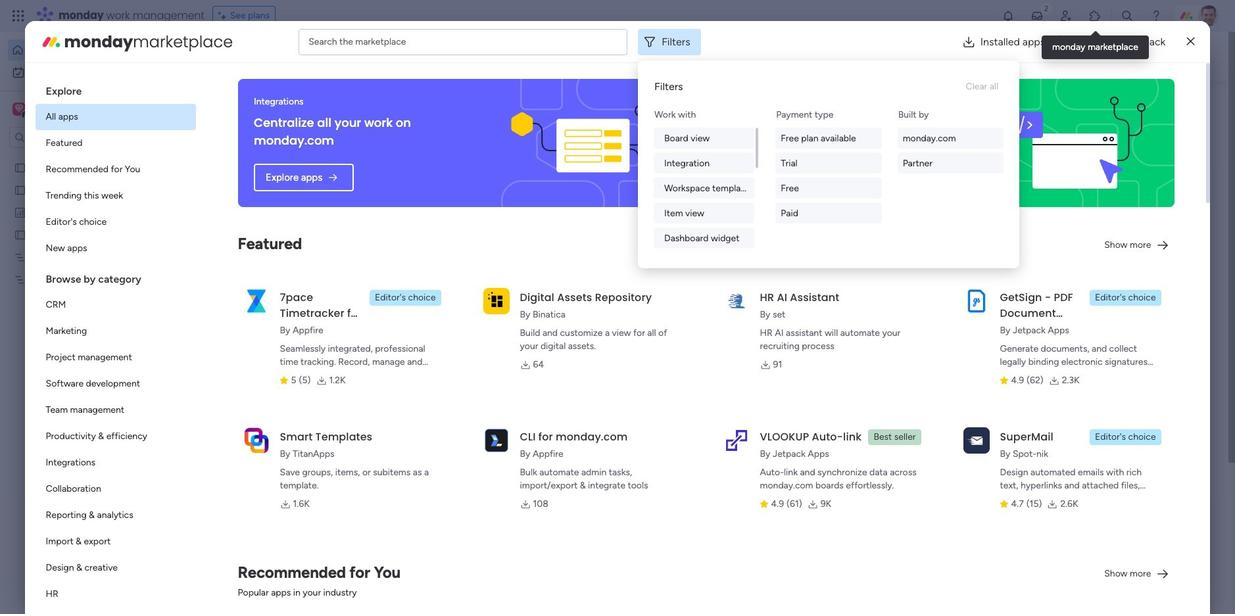 Task type: locate. For each thing, give the bounding box(es) containing it.
2 circle o image from the top
[[999, 174, 1007, 184]]

component image
[[259, 422, 271, 434]]

quick search results list box
[[243, 123, 947, 458]]

1 vertical spatial circle o image
[[999, 174, 1007, 184]]

terry turtle image
[[274, 589, 300, 614]]

0 horizontal spatial banner logo image
[[509, 79, 680, 207]]

option
[[8, 39, 160, 61], [8, 62, 160, 83], [35, 104, 196, 130], [35, 130, 196, 157], [0, 156, 168, 158], [35, 157, 196, 183], [35, 183, 196, 209], [35, 209, 196, 235], [35, 235, 196, 262], [35, 292, 196, 318], [35, 318, 196, 345], [35, 345, 196, 371], [35, 371, 196, 397], [35, 397, 196, 424], [35, 424, 196, 450], [35, 450, 196, 476], [35, 476, 196, 503], [35, 503, 196, 529], [35, 529, 196, 555], [35, 555, 196, 581], [35, 581, 196, 608]]

select product image
[[12, 9, 25, 22]]

see plans image
[[218, 9, 230, 23]]

dapulse x slim image
[[1187, 34, 1195, 50], [1156, 95, 1172, 111]]

banner logo image
[[509, 79, 680, 207], [988, 79, 1159, 207]]

public board image
[[14, 228, 26, 241], [259, 240, 274, 255]]

update feed image
[[1031, 9, 1044, 22]]

0 horizontal spatial public board image
[[14, 228, 26, 241]]

1 horizontal spatial banner logo image
[[988, 79, 1159, 207]]

workspace image
[[12, 102, 26, 116], [15, 102, 24, 116]]

heading
[[35, 74, 196, 104], [35, 262, 196, 292]]

notifications image
[[1002, 9, 1015, 22]]

1 vertical spatial heading
[[35, 262, 196, 292]]

v2 bolt switch image
[[1092, 49, 1100, 63]]

0 vertical spatial circle o image
[[999, 157, 1007, 167]]

1 public board image from the top
[[14, 161, 26, 174]]

app logo image
[[243, 288, 269, 314], [483, 288, 509, 314], [723, 288, 750, 314], [963, 288, 990, 314], [243, 427, 269, 454], [483, 427, 509, 454], [723, 427, 750, 454], [963, 427, 990, 454]]

component image
[[724, 261, 735, 273]]

2 workspace image from the left
[[15, 102, 24, 116]]

workspace selection element
[[12, 101, 110, 118]]

terry turtle image
[[1198, 5, 1220, 26]]

monday marketplace image
[[1089, 9, 1102, 22]]

2 public board image from the top
[[14, 184, 26, 196]]

1 vertical spatial dapulse x slim image
[[1156, 95, 1172, 111]]

circle o image
[[999, 157, 1007, 167], [999, 174, 1007, 184]]

2 image
[[1041, 1, 1052, 15]]

list box
[[35, 74, 196, 614], [0, 154, 168, 468]]

0 vertical spatial heading
[[35, 74, 196, 104]]

add to favorites image
[[679, 240, 692, 254]]

monday marketplace image
[[40, 31, 62, 52]]

0 vertical spatial public board image
[[14, 161, 26, 174]]

1 horizontal spatial public board image
[[259, 240, 274, 255]]

public dashboard image
[[14, 206, 26, 218]]

1 horizontal spatial dapulse x slim image
[[1187, 34, 1195, 50]]

1 circle o image from the top
[[999, 157, 1007, 167]]

0 horizontal spatial dapulse x slim image
[[1156, 95, 1172, 111]]

public board image
[[14, 161, 26, 174], [14, 184, 26, 196]]

2 heading from the top
[[35, 262, 196, 292]]

1 vertical spatial public board image
[[14, 184, 26, 196]]

help image
[[1150, 9, 1163, 22]]



Task type: vqa. For each thing, say whether or not it's contained in the screenshot.
WHEN A CONTACT IS SUBSCRIBED TO
no



Task type: describe. For each thing, give the bounding box(es) containing it.
1 workspace image from the left
[[12, 102, 26, 116]]

1 banner logo image from the left
[[509, 79, 680, 207]]

getting started element
[[979, 479, 1176, 532]]

Search in workspace field
[[28, 130, 110, 145]]

1 heading from the top
[[35, 74, 196, 104]]

invite members image
[[1060, 9, 1073, 22]]

close recently visited image
[[243, 107, 259, 123]]

check circle image
[[999, 124, 1007, 133]]

public dashboard image
[[724, 240, 738, 255]]

v2 user feedback image
[[989, 49, 999, 64]]

search everything image
[[1121, 9, 1134, 22]]

2 banner logo image from the left
[[988, 79, 1159, 207]]

check circle image
[[999, 140, 1007, 150]]

templates image image
[[991, 265, 1164, 355]]

0 vertical spatial dapulse x slim image
[[1187, 34, 1195, 50]]



